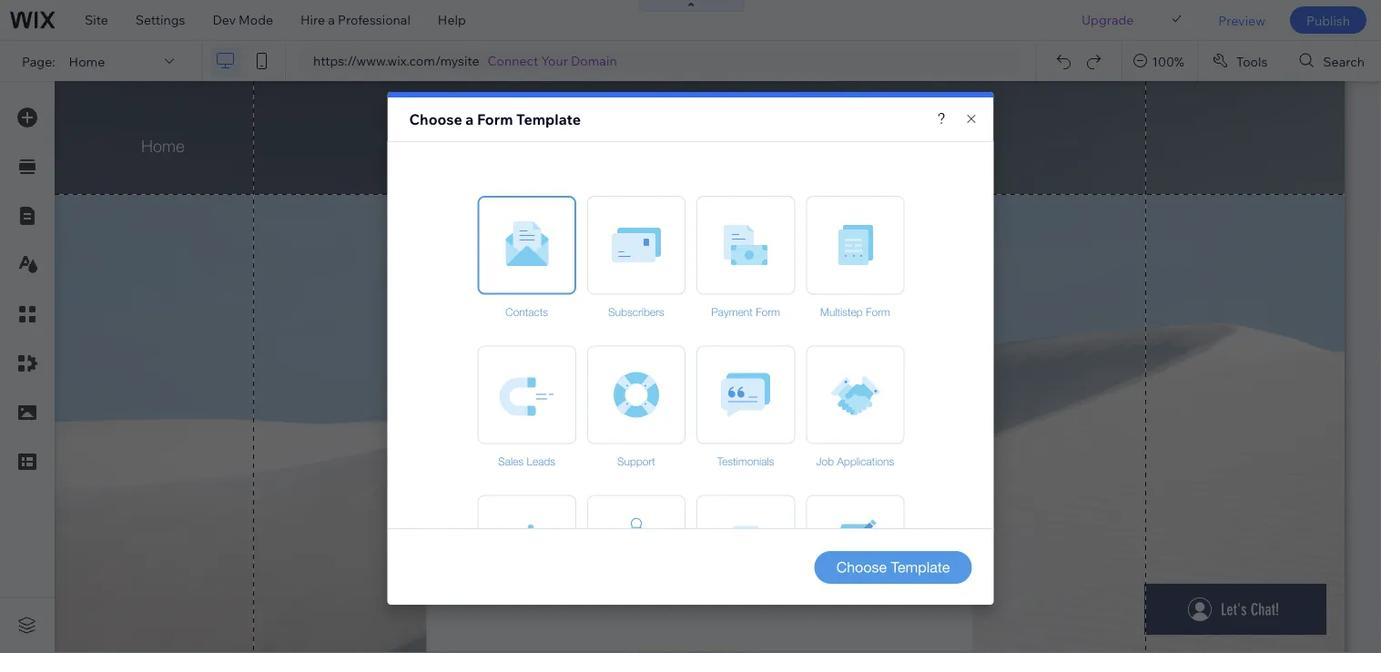 Task type: describe. For each thing, give the bounding box(es) containing it.
https://www.wix.com/mysite connect your domain
[[313, 53, 617, 69]]

upgrade
[[1082, 12, 1134, 28]]

form
[[477, 110, 513, 128]]

domain
[[571, 53, 617, 69]]

https://www.wix.com/mysite
[[313, 53, 480, 69]]

professional
[[338, 12, 411, 28]]

mode
[[239, 12, 273, 28]]

hire
[[301, 12, 325, 28]]

publish
[[1307, 12, 1351, 28]]

100% button
[[1123, 41, 1198, 81]]

choose
[[409, 110, 462, 128]]

search
[[1324, 53, 1365, 69]]

search button
[[1286, 41, 1382, 81]]

template
[[517, 110, 581, 128]]

site
[[85, 12, 108, 28]]

dev
[[213, 12, 236, 28]]

a for professional
[[328, 12, 335, 28]]

settings
[[136, 12, 185, 28]]

hire a professional
[[301, 12, 411, 28]]



Task type: locate. For each thing, give the bounding box(es) containing it.
your
[[542, 53, 568, 69]]

preview button
[[1205, 0, 1280, 40]]

tools
[[1237, 53, 1268, 69]]

preview
[[1219, 12, 1266, 28]]

a
[[328, 12, 335, 28], [466, 110, 474, 128]]

dev mode
[[213, 12, 273, 28]]

0 vertical spatial a
[[328, 12, 335, 28]]

a right hire
[[328, 12, 335, 28]]

connect
[[488, 53, 539, 69]]

a for form
[[466, 110, 474, 128]]

home
[[69, 53, 105, 69]]

a left form
[[466, 110, 474, 128]]

1 horizontal spatial a
[[466, 110, 474, 128]]

publish button
[[1291, 6, 1367, 34]]

1 vertical spatial a
[[466, 110, 474, 128]]

tools button
[[1199, 41, 1285, 81]]

help
[[438, 12, 466, 28]]

100%
[[1152, 53, 1185, 69]]

choose a form template
[[409, 110, 581, 128]]

0 horizontal spatial a
[[328, 12, 335, 28]]



Task type: vqa. For each thing, say whether or not it's contained in the screenshot.
https://www.wix.com/mysite Connect Your Domain
yes



